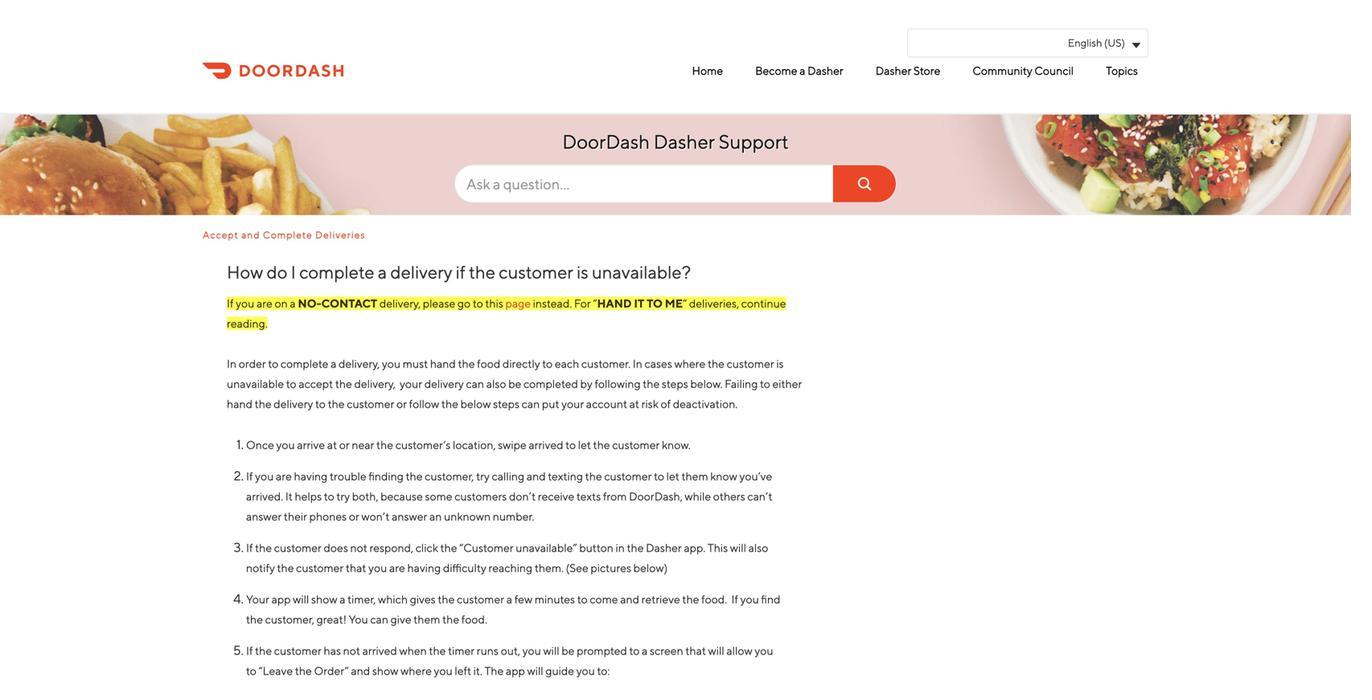 Task type: vqa. For each thing, say whether or not it's contained in the screenshot.
bottommost time.
no



Task type: locate. For each thing, give the bounding box(es) containing it.
show inside your app will show a timer, which gives the customer a few minutes to come and retrieve the food.  if you find the customer, great! you can give them the food.
[[311, 593, 338, 606]]

0 horizontal spatial hand
[[227, 398, 253, 411]]

if up arrived.
[[246, 470, 253, 483]]

try up customers
[[476, 470, 490, 483]]

answer down arrived.
[[246, 510, 282, 523]]

having up helps
[[294, 470, 328, 483]]

community council link
[[969, 58, 1078, 84]]

customer, down the your in the left of the page
[[265, 613, 315, 626]]

are up it at the left of page
[[276, 470, 292, 483]]

finding
[[369, 470, 404, 483]]

i
[[291, 262, 296, 283]]

delivery down accept
[[274, 398, 313, 411]]

customer, inside your app will show a timer, which gives the customer a few minutes to come and retrieve the food.  if you find the customer, great! you can give them the food.
[[265, 613, 315, 626]]

are inside if you are having trouble finding the customer, try calling and texting the customer to let them know you've arrived. it helps to try both, because some customers don't receive texts from doordash, while others can't answer their phones or won't answer an unknown number.
[[276, 470, 292, 483]]

the down accept
[[328, 398, 345, 411]]

also down food
[[487, 377, 507, 391]]

them down gives on the left bottom of page
[[414, 613, 441, 626]]

1 vertical spatial arrived
[[363, 645, 397, 658]]

following
[[595, 377, 641, 391]]

complete inside in order to complete a delivery, you must hand the food directly to each customer. in cases where the customer is unavailable to accept the delivery,  your delivery can also be completed by following the steps below. failing to either hand the delivery to the customer or follow the below steps can put your account at risk of deactivation.
[[281, 357, 329, 371]]

having down click
[[408, 562, 441, 575]]

0 horizontal spatial in
[[227, 357, 237, 371]]

it
[[634, 297, 645, 310]]

become
[[756, 64, 798, 77]]

the up because
[[406, 470, 423, 483]]

1 horizontal spatial also
[[749, 542, 769, 555]]

0 vertical spatial arrived
[[529, 439, 564, 452]]

1 vertical spatial let
[[667, 470, 680, 483]]

1 vertical spatial also
[[749, 542, 769, 555]]

or left near
[[339, 439, 350, 452]]

1 horizontal spatial where
[[675, 357, 706, 371]]

either
[[773, 377, 803, 391]]

your
[[562, 398, 584, 411]]

them inside your app will show a timer, which gives the customer a few minutes to come and retrieve the food.  if you find the customer, great! you can give them the food.
[[414, 613, 441, 626]]

0 horizontal spatial show
[[311, 593, 338, 606]]

food. up timer
[[462, 613, 487, 626]]

delivery
[[391, 262, 453, 283], [425, 377, 464, 391], [274, 398, 313, 411]]

become a dasher link
[[752, 58, 848, 84]]

the left timer
[[429, 645, 446, 658]]

hand
[[430, 357, 456, 371], [227, 398, 253, 411]]

will right this
[[730, 542, 747, 555]]

0 vertical spatial food.
[[702, 593, 728, 606]]

0 horizontal spatial also
[[487, 377, 507, 391]]

accept and complete deliveries
[[203, 229, 366, 241]]

delivery, right accept
[[354, 377, 396, 391]]

few
[[515, 593, 533, 606]]

1 horizontal spatial is
[[777, 357, 784, 371]]

screen
[[650, 645, 684, 658]]

is
[[577, 262, 589, 283], [777, 357, 784, 371]]

them.
[[535, 562, 564, 575]]

1 in from the left
[[227, 357, 237, 371]]

can inside your app will show a timer, which gives the customer a few minutes to come and retrieve the food.  if you find the customer, great! you can give them the food.
[[370, 613, 389, 626]]

try down trouble
[[337, 490, 350, 503]]

if inside the if the customer has not arrived when the timer runs out, you will be prompted to a screen that will allow you to "leave the order" and show where you left it. the app will guide you to:
[[246, 645, 253, 658]]

be up guide
[[562, 645, 575, 658]]

2 in from the left
[[633, 357, 643, 371]]

customer, inside if you are having trouble finding the customer, try calling and texting the customer to let them know you've arrived. it helps to try both, because some customers don't receive texts from doordash, while others can't answer their phones or won't answer an unknown number.
[[425, 470, 474, 483]]

not right has
[[343, 645, 360, 658]]

go
[[458, 297, 471, 310]]

customer
[[499, 262, 574, 283], [727, 357, 775, 371], [347, 398, 395, 411], [613, 439, 660, 452], [605, 470, 652, 483], [274, 542, 322, 555], [296, 562, 344, 575], [457, 593, 505, 606], [274, 645, 322, 658]]

0 vertical spatial be
[[509, 377, 522, 391]]

1 vertical spatial can
[[522, 398, 540, 411]]

if inside if you are having trouble finding the customer, try calling and texting the customer to let them know you've arrived. it helps to try both, because some customers don't receive texts from doordash, while others can't answer their phones or won't answer an unknown number.
[[246, 470, 253, 483]]

if
[[456, 262, 466, 283]]

a right the on
[[290, 297, 296, 310]]

arrived left when
[[363, 645, 397, 658]]

dasher help home image
[[203, 61, 344, 81]]

0 horizontal spatial having
[[294, 470, 328, 483]]

the up texts
[[586, 470, 602, 483]]

1 vertical spatial show
[[372, 665, 399, 678]]

dasher left store
[[876, 64, 912, 77]]

you left left
[[434, 665, 453, 678]]

customer inside the if the customer has not arrived when the timer runs out, you will be prompted to a screen that will allow you to "leave the order" and show where you left it. the app will guide you to:
[[274, 645, 322, 658]]

1 vertical spatial delivery
[[425, 377, 464, 391]]

you've
[[740, 470, 773, 483]]

is up for
[[577, 262, 589, 283]]

1 horizontal spatial answer
[[392, 510, 428, 523]]

0 horizontal spatial let
[[578, 439, 591, 452]]

no-
[[298, 297, 322, 310]]

let
[[578, 439, 591, 452], [667, 470, 680, 483]]

when
[[400, 645, 427, 658]]

menu
[[451, 58, 1143, 84]]

or inside in order to complete a delivery, you must hand the food directly to each customer. in cases where the customer is unavailable to accept the delivery,  your delivery can also be completed by following the steps below. failing to either hand the delivery to the customer or follow the below steps can put your account at risk of deactivation.
[[397, 398, 407, 411]]

the right "if"
[[469, 262, 496, 283]]

them up while
[[682, 470, 709, 483]]

1 horizontal spatial app
[[506, 665, 525, 678]]

0 horizontal spatial be
[[509, 377, 522, 391]]

0 vertical spatial also
[[487, 377, 507, 391]]

are
[[257, 297, 273, 310], [276, 470, 292, 483], [389, 562, 405, 575]]

not
[[350, 542, 368, 555], [343, 645, 360, 658]]

1 horizontal spatial can
[[466, 377, 484, 391]]

0 horizontal spatial steps
[[493, 398, 520, 411]]

not right 'does'
[[350, 542, 368, 555]]

0 vertical spatial or
[[397, 398, 407, 411]]

1 vertical spatial hand
[[227, 398, 253, 411]]

1 answer from the left
[[246, 510, 282, 523]]

the right 'follow'
[[442, 398, 459, 411]]

0 horizontal spatial answer
[[246, 510, 282, 523]]

show inside the if the customer has not arrived when the timer runs out, you will be prompted to a screen that will allow you to "leave the order" and show where you left it. the app will guide you to:
[[372, 665, 399, 678]]

food. down this
[[702, 593, 728, 606]]

0 vertical spatial having
[[294, 470, 328, 483]]

0 vertical spatial not
[[350, 542, 368, 555]]

show down give
[[372, 665, 399, 678]]

1 vertical spatial complete
[[281, 357, 329, 371]]

or left 'follow'
[[397, 398, 407, 411]]

both,
[[352, 490, 379, 503]]

others
[[714, 490, 746, 503]]

do
[[267, 262, 288, 283]]

a left screen
[[642, 645, 648, 658]]

0 vertical spatial let
[[578, 439, 591, 452]]

will inside if the customer does not respond, click the "customer unavailable" button in the dasher app. this will also notify the customer that you are having difficulty reaching them. (see pictures below)
[[730, 542, 747, 555]]

hand down unavailable at the bottom of the page
[[227, 398, 253, 411]]

having inside if the customer does not respond, click the "customer unavailable" button in the dasher app. this will also notify the customer that you are having difficulty reaching them. (see pictures below)
[[408, 562, 441, 575]]

1 horizontal spatial are
[[276, 470, 292, 483]]

2 horizontal spatial are
[[389, 562, 405, 575]]

also inside in order to complete a delivery, you must hand the food directly to each customer. in cases where the customer is unavailable to accept the delivery,  your delivery can also be completed by following the steps below. failing to either hand the delivery to the customer or follow the below steps can put your account at risk of deactivation.
[[487, 377, 507, 391]]

0 vertical spatial at
[[630, 398, 640, 411]]

you
[[236, 297, 255, 310], [382, 357, 401, 371], [276, 439, 295, 452], [255, 470, 274, 483], [369, 562, 387, 575], [741, 593, 759, 606], [523, 645, 541, 658], [755, 645, 774, 658], [434, 665, 453, 678], [577, 665, 595, 678]]

having inside if you are having trouble finding the customer, try calling and texting the customer to let them know you've arrived. it helps to try both, because some customers don't receive texts from doordash, while others can't answer their phones or won't answer an unknown number.
[[294, 470, 328, 483]]

1 horizontal spatial be
[[562, 645, 575, 658]]

or left won't
[[349, 510, 360, 523]]

delivery,
[[380, 297, 421, 310], [339, 357, 380, 371], [354, 377, 396, 391]]

me
[[665, 297, 683, 310]]

0 horizontal spatial is
[[577, 262, 589, 283]]

you right out,
[[523, 645, 541, 658]]

1 vertical spatial are
[[276, 470, 292, 483]]

are for having
[[276, 470, 292, 483]]

1 horizontal spatial steps
[[662, 377, 689, 391]]

dasher up below) on the bottom
[[646, 542, 682, 555]]

for
[[574, 297, 591, 310]]

the right accept
[[335, 377, 352, 391]]

at right arrive
[[327, 439, 337, 452]]

1 horizontal spatial arrived
[[529, 439, 564, 452]]

1 vertical spatial at
[[327, 439, 337, 452]]

0 vertical spatial is
[[577, 262, 589, 283]]

where up below. on the bottom
[[675, 357, 706, 371]]

your
[[246, 593, 270, 606]]

completed
[[524, 377, 578, 391]]

complete up accept
[[281, 357, 329, 371]]

if up 'reading.'
[[227, 297, 234, 310]]

and right accept
[[242, 229, 260, 241]]

0 vertical spatial customer,
[[425, 470, 474, 483]]

a inside in order to complete a delivery, you must hand the food directly to each customer. in cases where the customer is unavailable to accept the delivery,  your delivery can also be completed by following the steps below. failing to either hand the delivery to the customer or follow the below steps can put your account at risk of deactivation.
[[331, 357, 337, 371]]

0 vertical spatial that
[[346, 562, 366, 575]]

customer,
[[425, 470, 474, 483], [265, 613, 315, 626]]

you
[[349, 613, 368, 626]]

delivery up 'please' at the top of page
[[391, 262, 453, 283]]

accept and complete deliveries link
[[203, 229, 372, 241]]

order"
[[314, 665, 349, 678]]

please
[[423, 297, 456, 310]]

1 horizontal spatial having
[[408, 562, 441, 575]]

2 vertical spatial or
[[349, 510, 360, 523]]

1 vertical spatial steps
[[493, 398, 520, 411]]

page link
[[506, 297, 531, 310]]

you up arrived.
[[255, 470, 274, 483]]

Ask a question... text field
[[455, 165, 897, 203]]

1 horizontal spatial let
[[667, 470, 680, 483]]

1 vertical spatial them
[[414, 613, 441, 626]]

customer, up some
[[425, 470, 474, 483]]

be down directly
[[509, 377, 522, 391]]

0 horizontal spatial them
[[414, 613, 441, 626]]

where inside in order to complete a delivery, you must hand the food directly to each customer. in cases where the customer is unavailable to accept the delivery,  your delivery can also be completed by following the steps below. failing to either hand the delivery to the customer or follow the below steps can put your account at risk of deactivation.
[[675, 357, 706, 371]]

or
[[397, 398, 407, 411], [339, 439, 350, 452], [349, 510, 360, 523]]

show
[[311, 593, 338, 606], [372, 665, 399, 678]]

arrived right swipe at the bottom of page
[[529, 439, 564, 452]]

complete
[[263, 229, 313, 241]]

in order to complete a delivery, you must hand the food directly to each customer. in cases where the customer is unavailable to accept the delivery,  your delivery can also be completed by following the steps below. failing to either hand the delivery to the customer or follow the below steps can put your account at risk of deactivation.
[[227, 357, 803, 411]]

customer down 'does'
[[296, 562, 344, 575]]

are for on
[[257, 297, 273, 310]]

each
[[555, 357, 580, 371]]

instead.
[[533, 297, 572, 310]]

2 vertical spatial are
[[389, 562, 405, 575]]

0 horizontal spatial where
[[401, 665, 432, 678]]

not for has
[[343, 645, 360, 658]]

be inside in order to complete a delivery, you must hand the food directly to each customer. in cases where the customer is unavailable to accept the delivery,  your delivery can also be completed by following the steps below. failing to either hand the delivery to the customer or follow the below steps can put your account at risk of deactivation.
[[509, 377, 522, 391]]

"
[[593, 297, 597, 310]]

you left find
[[741, 593, 759, 606]]

notify
[[246, 562, 275, 575]]

a up accept
[[331, 357, 337, 371]]

if for if the customer does not respond, click the "customer unavailable" button in the dasher app. this will also notify the customer that you are having difficulty reaching them. (see pictures below)
[[246, 542, 253, 555]]

show up great! at the bottom left of page
[[311, 593, 338, 606]]

0 vertical spatial steps
[[662, 377, 689, 391]]

pictures
[[591, 562, 632, 575]]

1 vertical spatial is
[[777, 357, 784, 371]]

don't
[[509, 490, 536, 503]]

arrived.
[[246, 490, 283, 503]]

to right order
[[268, 357, 279, 371]]

if inside if the customer does not respond, click the "customer unavailable" button in the dasher app. this will also notify the customer that you are having difficulty reaching them. (see pictures below)
[[246, 542, 253, 555]]

1 vertical spatial not
[[343, 645, 360, 658]]

if
[[227, 297, 234, 310], [246, 470, 253, 483], [246, 542, 253, 555], [246, 645, 253, 658]]

home
[[692, 64, 723, 77]]

1 vertical spatial having
[[408, 562, 441, 575]]

(us)
[[1105, 37, 1126, 49]]

1 horizontal spatial food.
[[702, 593, 728, 606]]

0 vertical spatial show
[[311, 593, 338, 606]]

0 horizontal spatial are
[[257, 297, 273, 310]]

also
[[487, 377, 507, 391], [749, 542, 769, 555]]

let up doordash, on the bottom of page
[[667, 470, 680, 483]]

in
[[227, 357, 237, 371], [633, 357, 643, 371]]

answer
[[246, 510, 282, 523], [392, 510, 428, 523]]

texts
[[577, 490, 601, 503]]

arrived
[[529, 439, 564, 452], [363, 645, 397, 658]]

food
[[477, 357, 501, 371]]

hand right must
[[430, 357, 456, 371]]

if for if the customer has not arrived when the timer runs out, you will be prompted to a screen that will allow you to "leave the order" and show where you left it. the app will guide you to:
[[246, 645, 253, 658]]

customer up "leave
[[274, 645, 322, 658]]

1 horizontal spatial try
[[476, 470, 490, 483]]

at left "risk"
[[630, 398, 640, 411]]

your app will show a timer, which gives the customer a few minutes to come and retrieve the food.  if you find the customer, great! you can give them the food.
[[246, 593, 781, 626]]

0 horizontal spatial can
[[370, 613, 389, 626]]

1 vertical spatial customer,
[[265, 613, 315, 626]]

1 vertical spatial food.
[[462, 613, 487, 626]]

1 horizontal spatial them
[[682, 470, 709, 483]]

0 vertical spatial hand
[[430, 357, 456, 371]]

1 horizontal spatial customer,
[[425, 470, 474, 483]]

0 horizontal spatial app
[[272, 593, 291, 606]]

1 vertical spatial that
[[686, 645, 706, 658]]

app inside the if the customer has not arrived when the timer runs out, you will be prompted to a screen that will allow you to "leave the order" and show where you left it. the app will guide you to:
[[506, 665, 525, 678]]

at
[[630, 398, 640, 411], [327, 439, 337, 452]]

a inside menu
[[800, 64, 806, 77]]

app
[[272, 593, 291, 606], [506, 665, 525, 678]]

not inside the if the customer has not arrived when the timer runs out, you will be prompted to a screen that will allow you to "leave the order" and show where you left it. the app will guide you to:
[[343, 645, 360, 658]]

can left put
[[522, 398, 540, 411]]

1 horizontal spatial in
[[633, 357, 643, 371]]

1 horizontal spatial show
[[372, 665, 399, 678]]

0 horizontal spatial that
[[346, 562, 366, 575]]

the right in
[[627, 542, 644, 555]]

that inside if the customer does not respond, click the "customer unavailable" button in the dasher app. this will also notify the customer that you are having difficulty reaching them. (see pictures below)
[[346, 562, 366, 575]]

0 vertical spatial them
[[682, 470, 709, 483]]

1 vertical spatial be
[[562, 645, 575, 658]]

2 vertical spatial delivery,
[[354, 377, 396, 391]]

0 vertical spatial app
[[272, 593, 291, 606]]

0 vertical spatial can
[[466, 377, 484, 391]]

be inside the if the customer has not arrived when the timer runs out, you will be prompted to a screen that will allow you to "leave the order" and show where you left it. the app will guide you to:
[[562, 645, 575, 658]]

accept
[[203, 229, 239, 241]]

if for if you are on a no-contact delivery, please go to this page
[[227, 297, 234, 310]]

not inside if the customer does not respond, click the "customer unavailable" button in the dasher app. this will also notify the customer that you are having difficulty reaching them. (see pictures below)
[[350, 542, 368, 555]]

to left come
[[578, 593, 588, 606]]

that down 'does'
[[346, 562, 366, 575]]

in left order
[[227, 357, 237, 371]]

to up phones
[[324, 490, 335, 503]]

1 horizontal spatial that
[[686, 645, 706, 658]]

steps up of
[[662, 377, 689, 391]]

below
[[461, 398, 491, 411]]

1 horizontal spatial hand
[[430, 357, 456, 371]]

0 vertical spatial complete
[[299, 262, 375, 283]]

(see
[[566, 562, 589, 575]]

0 horizontal spatial food.
[[462, 613, 487, 626]]

has
[[324, 645, 341, 658]]

an
[[430, 510, 442, 523]]

app down out,
[[506, 665, 525, 678]]

prompted
[[577, 645, 628, 658]]

and right come
[[621, 593, 640, 606]]

respond,
[[370, 542, 414, 555]]

2 vertical spatial can
[[370, 613, 389, 626]]

0 horizontal spatial try
[[337, 490, 350, 503]]

1 vertical spatial where
[[401, 665, 432, 678]]

unavailable
[[227, 377, 284, 391]]

are down respond,
[[389, 562, 405, 575]]

if up notify
[[246, 542, 253, 555]]

you inside your app will show a timer, which gives the customer a few minutes to come and retrieve the food.  if you find the customer, great! you can give them the food.
[[741, 593, 759, 606]]

answer down because
[[392, 510, 428, 523]]

complete up contact
[[299, 262, 375, 283]]

while
[[685, 490, 711, 503]]

1 horizontal spatial at
[[630, 398, 640, 411]]

is up "either"
[[777, 357, 784, 371]]

0 horizontal spatial arrived
[[363, 645, 397, 658]]

a inside the if the customer has not arrived when the timer runs out, you will be prompted to a screen that will allow you to "leave the order" and show where you left it. the app will guide you to:
[[642, 645, 648, 658]]

let inside if you are having trouble finding the customer, try calling and texting the customer to let them know you've arrived. it helps to try both, because some customers don't receive texts from doordash, while others can't answer their phones or won't answer an unknown number.
[[667, 470, 680, 483]]

0 vertical spatial are
[[257, 297, 273, 310]]

you inside in order to complete a delivery, you must hand the food directly to each customer. in cases where the customer is unavailable to accept the delivery,  your delivery can also be completed by following the steps below. failing to either hand the delivery to the customer or follow the below steps can put your account at risk of deactivation.
[[382, 357, 401, 371]]

delivery up 'follow'
[[425, 377, 464, 391]]

texting
[[548, 470, 583, 483]]

0 horizontal spatial customer,
[[265, 613, 315, 626]]

gives
[[410, 593, 436, 606]]

0 vertical spatial try
[[476, 470, 490, 483]]

let up texting on the left bottom of page
[[578, 439, 591, 452]]

the right gives on the left bottom of page
[[438, 593, 455, 606]]

will right the your in the left of the page
[[293, 593, 309, 606]]

can up below
[[466, 377, 484, 391]]

you left must
[[382, 357, 401, 371]]

topics
[[1107, 64, 1139, 77]]

1 vertical spatial app
[[506, 665, 525, 678]]

arrived inside the if the customer has not arrived when the timer runs out, you will be prompted to a screen that will allow you to "leave the order" and show where you left it. the app will guide you to:
[[363, 645, 397, 658]]

the right click
[[441, 542, 457, 555]]

0 vertical spatial where
[[675, 357, 706, 371]]

customer up instead.
[[499, 262, 574, 283]]

complete for to
[[281, 357, 329, 371]]

and up don't
[[527, 470, 546, 483]]



Task type: describe. For each thing, give the bounding box(es) containing it.
will left guide
[[527, 665, 544, 678]]

app.
[[684, 542, 706, 555]]

menu containing home
[[451, 58, 1143, 84]]

1 vertical spatial delivery,
[[339, 357, 380, 371]]

" deliveries, continue reading.
[[227, 297, 787, 330]]

customer up near
[[347, 398, 395, 411]]

difficulty
[[443, 562, 487, 575]]

once you arrive at or near the customer's location, swipe arrived to let the customer know.
[[246, 439, 691, 452]]

to left the each
[[543, 357, 553, 371]]

swipe
[[498, 439, 527, 452]]

out,
[[501, 645, 521, 658]]

below.
[[691, 377, 723, 391]]

are inside if the customer does not respond, click the "customer unavailable" button in the dasher app. this will also notify the customer that you are having difficulty reaching them. (see pictures below)
[[389, 562, 405, 575]]

arrive
[[297, 439, 325, 452]]

at inside in order to complete a delivery, you must hand the food directly to each customer. in cases where the customer is unavailable to accept the delivery,  your delivery can also be completed by following the steps below. failing to either hand the delivery to the customer or follow the below steps can put your account at risk of deactivation.
[[630, 398, 640, 411]]

"
[[683, 297, 687, 310]]

become a dasher
[[756, 64, 844, 77]]

failing
[[725, 377, 758, 391]]

retrieve
[[642, 593, 681, 606]]

does
[[324, 542, 348, 555]]

the left food
[[458, 357, 475, 371]]

where inside the if the customer has not arrived when the timer runs out, you will be prompted to a screen that will allow you to "leave the order" and show where you left it. the app will guide you to:
[[401, 665, 432, 678]]

the down unavailable at the bottom of the page
[[255, 398, 272, 411]]

customer.
[[582, 357, 631, 371]]

know
[[711, 470, 738, 483]]

will inside your app will show a timer, which gives the customer a few minutes to come and retrieve the food.  if you find the customer, great! you can give them the food.
[[293, 593, 309, 606]]

won't
[[362, 510, 390, 523]]

by
[[581, 377, 593, 391]]

the down the account
[[593, 439, 610, 452]]

will left allow
[[709, 645, 725, 658]]

the up below. on the bottom
[[708, 357, 725, 371]]

the right "leave
[[295, 665, 312, 678]]

below)
[[634, 562, 668, 575]]

and inside the if the customer has not arrived when the timer runs out, you will be prompted to a screen that will allow you to "leave the order" and show where you left it. the app will guide you to:
[[351, 665, 370, 678]]

can't
[[748, 490, 773, 503]]

home link
[[688, 58, 728, 84]]

button
[[580, 542, 614, 555]]

not for does
[[350, 542, 368, 555]]

the up notify
[[255, 542, 272, 555]]

customer's
[[396, 439, 451, 452]]

reading.
[[227, 317, 268, 330]]

it.
[[474, 665, 483, 678]]

deliveries
[[315, 229, 366, 241]]

and inside your app will show a timer, which gives the customer a few minutes to come and retrieve the food.  if you find the customer, great! you can give them the food.
[[621, 593, 640, 606]]

risk
[[642, 398, 659, 411]]

receive
[[538, 490, 575, 503]]

customer up failing
[[727, 357, 775, 371]]

you inside if you are having trouble finding the customer, try calling and texting the customer to let them know you've arrived. it helps to try both, because some customers don't receive texts from doordash, while others can't answer their phones or won't answer an unknown number.
[[255, 470, 274, 483]]

1 vertical spatial try
[[337, 490, 350, 503]]

near
[[352, 439, 374, 452]]

2 horizontal spatial can
[[522, 398, 540, 411]]

because
[[381, 490, 423, 503]]

to up doordash, on the bottom of page
[[654, 470, 665, 483]]

the up timer
[[443, 613, 460, 626]]

to inside your app will show a timer, which gives the customer a few minutes to come and retrieve the food.  if you find the customer, great! you can give them the food.
[[578, 593, 588, 606]]

customer down their
[[274, 542, 322, 555]]

complete for i
[[299, 262, 375, 283]]

you up 'reading.'
[[236, 297, 255, 310]]

0 vertical spatial delivery
[[391, 262, 453, 283]]

the right notify
[[277, 562, 294, 575]]

the up "risk"
[[643, 377, 660, 391]]

to left "either"
[[760, 377, 771, 391]]

will up guide
[[544, 645, 560, 658]]

which
[[378, 593, 408, 606]]

to:
[[597, 665, 610, 678]]

also inside if the customer does not respond, click the "customer unavailable" button in the dasher app. this will also notify the customer that you are having difficulty reaching them. (see pictures below)
[[749, 542, 769, 555]]

how
[[227, 262, 263, 283]]

the right retrieve
[[683, 593, 700, 606]]

minutes
[[535, 593, 575, 606]]

timer
[[448, 645, 475, 658]]

0 vertical spatial delivery,
[[380, 297, 421, 310]]

trouble
[[330, 470, 367, 483]]

reaching
[[489, 562, 533, 575]]

doordash
[[563, 130, 650, 153]]

runs
[[477, 645, 499, 658]]

how do i complete a delivery if the customer is unavailable?
[[227, 262, 691, 283]]

the right near
[[377, 439, 394, 452]]

hand
[[597, 297, 632, 310]]

english
[[1069, 37, 1103, 49]]

you inside if the customer does not respond, click the "customer unavailable" button in the dasher app. this will also notify the customer that you are having difficulty reaching them. (see pictures below)
[[369, 562, 387, 575]]

them inside if you are having trouble finding the customer, try calling and texting the customer to let them know you've arrived. it helps to try both, because some customers don't receive texts from doordash, while others can't answer their phones or won't answer an unknown number.
[[682, 470, 709, 483]]

know.
[[662, 439, 691, 452]]

from
[[603, 490, 627, 503]]

to left "leave
[[246, 665, 257, 678]]

cases
[[645, 357, 673, 371]]

if for if you are having trouble finding the customer, try calling and texting the customer to let them know you've arrived. it helps to try both, because some customers don't receive texts from doordash, while others can't answer their phones or won't answer an unknown number.
[[246, 470, 253, 483]]

a up if you are on a no-contact delivery, please go to this page
[[378, 262, 387, 283]]

location,
[[453, 439, 496, 452]]

unavailable"
[[516, 542, 577, 555]]

on
[[275, 297, 288, 310]]

or inside if you are having trouble finding the customer, try calling and texting the customer to let them know you've arrived. it helps to try both, because some customers don't receive texts from doordash, while others can't answer their phones or won't answer an unknown number.
[[349, 510, 360, 523]]

phones
[[309, 510, 347, 523]]

left
[[455, 665, 472, 678]]

it
[[285, 490, 293, 503]]

instead. for " hand it to me
[[531, 297, 683, 310]]

customer left know.
[[613, 439, 660, 452]]

community council
[[973, 64, 1074, 77]]

Preferred Language, English (US) button
[[908, 29, 1149, 58]]

to right go
[[473, 297, 483, 310]]

great!
[[317, 613, 347, 626]]

app inside your app will show a timer, which gives the customer a few minutes to come and retrieve the food.  if you find the customer, great! you can give them the food.
[[272, 593, 291, 606]]

and inside if you are having trouble finding the customer, try calling and texting the customer to let them know you've arrived. it helps to try both, because some customers don't receive texts from doordash, while others can't answer their phones or won't answer an unknown number.
[[527, 470, 546, 483]]

customers
[[455, 490, 507, 503]]

allow
[[727, 645, 753, 658]]

that inside the if the customer has not arrived when the timer runs out, you will be prompted to a screen that will allow you to "leave the order" and show where you left it. the app will guide you to:
[[686, 645, 706, 658]]

doordash dasher support
[[563, 130, 789, 153]]

the up "leave
[[255, 645, 272, 658]]

dasher store
[[876, 64, 941, 77]]

must
[[403, 357, 428, 371]]

customer inside if you are having trouble finding the customer, try calling and texting the customer to let them know you've arrived. it helps to try both, because some customers don't receive texts from doordash, while others can't answer their phones or won't answer an unknown number.
[[605, 470, 652, 483]]

helps
[[295, 490, 322, 503]]

put
[[542, 398, 560, 411]]

a left few at the left bottom
[[507, 593, 513, 606]]

dasher right become
[[808, 64, 844, 77]]

customer inside your app will show a timer, which gives the customer a few minutes to come and retrieve the food.  if you find the customer, great! you can give them the food.
[[457, 593, 505, 606]]

to left accept
[[286, 377, 297, 391]]

2 vertical spatial delivery
[[274, 398, 313, 411]]

unavailable?
[[592, 262, 691, 283]]

doordash,
[[629, 490, 683, 503]]

number.
[[493, 510, 535, 523]]

"customer
[[460, 542, 514, 555]]

1 vertical spatial or
[[339, 439, 350, 452]]

account
[[586, 398, 628, 411]]

this
[[486, 297, 504, 310]]

to left screen
[[630, 645, 640, 658]]

dasher inside if the customer does not respond, click the "customer unavailable" button in the dasher app. this will also notify the customer that you are having difficulty reaching them. (see pictures below)
[[646, 542, 682, 555]]

you left to:
[[577, 665, 595, 678]]

find
[[762, 593, 781, 606]]

topics link
[[1103, 58, 1143, 84]]

to
[[647, 297, 663, 310]]

is inside in order to complete a delivery, you must hand the food directly to each customer. in cases where the customer is unavailable to accept the delivery,  your delivery can also be completed by following the steps below. failing to either hand the delivery to the customer or follow the below steps can put your account at risk of deactivation.
[[777, 357, 784, 371]]

dasher up ask a question... text box
[[654, 130, 716, 153]]

support
[[719, 130, 789, 153]]

if you are having trouble finding the customer, try calling and texting the customer to let them know you've arrived. it helps to try both, because some customers don't receive texts from doordash, while others can't answer their phones or won't answer an unknown number.
[[246, 470, 773, 523]]

a left timer,
[[340, 593, 346, 606]]

click
[[416, 542, 438, 555]]

guide
[[546, 665, 575, 678]]

2 answer from the left
[[392, 510, 428, 523]]

0 horizontal spatial at
[[327, 439, 337, 452]]

the down the your in the left of the page
[[246, 613, 263, 626]]

you left arrive
[[276, 439, 295, 452]]

english (us)
[[1069, 37, 1126, 49]]

continue
[[742, 297, 787, 310]]

you right allow
[[755, 645, 774, 658]]

if the customer has not arrived when the timer runs out, you will be prompted to a screen that will allow you to "leave the order" and show where you left it. the app will guide you to:
[[246, 645, 774, 678]]

to up texting on the left bottom of page
[[566, 439, 576, 452]]

to down accept
[[315, 398, 326, 411]]



